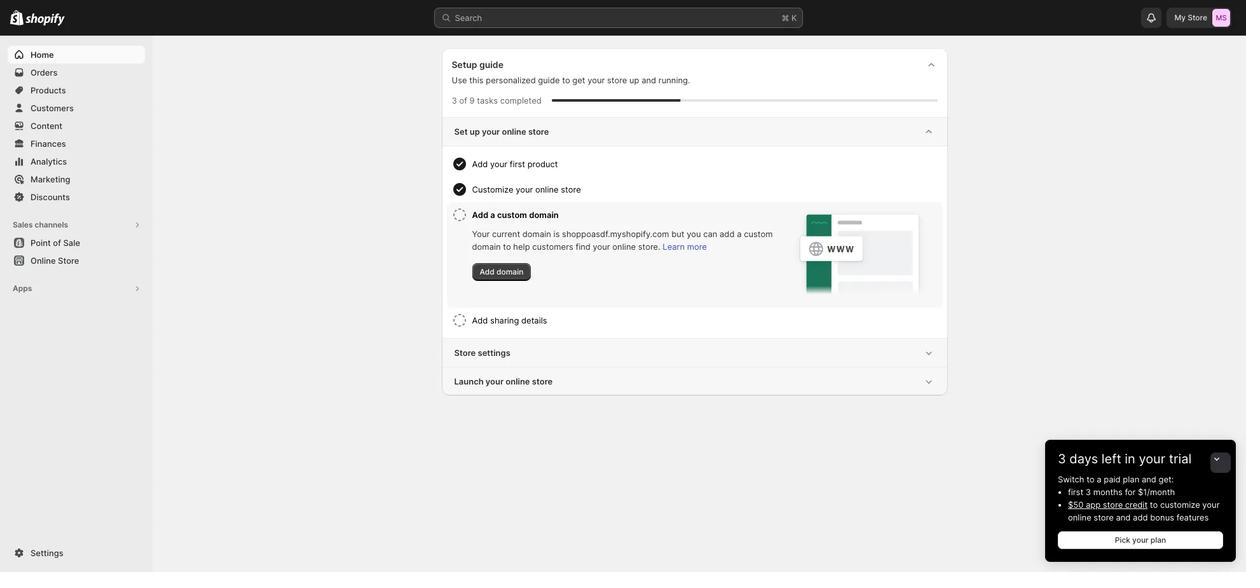 Task type: describe. For each thing, give the bounding box(es) containing it.
customers
[[532, 242, 573, 252]]

content link
[[8, 117, 145, 135]]

my store
[[1175, 13, 1207, 22]]

store inside store settings dropdown button
[[454, 348, 476, 358]]

can
[[703, 229, 717, 239]]

home
[[31, 50, 54, 60]]

use this personalized guide to get your store up and running.
[[452, 75, 690, 85]]

product
[[528, 159, 558, 169]]

left
[[1102, 451, 1121, 467]]

store down months
[[1103, 500, 1123, 510]]

domain inside dropdown button
[[529, 210, 559, 220]]

⌘ k
[[782, 13, 797, 23]]

learn more link
[[663, 242, 707, 252]]

running.
[[659, 75, 690, 85]]

help
[[513, 242, 530, 252]]

customers
[[31, 103, 74, 113]]

set up your online store
[[454, 127, 549, 137]]

of for sale
[[53, 238, 61, 248]]

your current domain is shoppoasdf.myshopify.com but you can add a custom domain to help customers find your online store.
[[472, 229, 773, 252]]

home link
[[8, 46, 145, 64]]

3 of 9 tasks completed
[[452, 95, 542, 106]]

bonus
[[1150, 513, 1174, 523]]

1 horizontal spatial shopify image
[[26, 13, 65, 26]]

products
[[31, 85, 66, 95]]

set
[[454, 127, 468, 137]]

point of sale link
[[8, 234, 145, 252]]

custom inside your current domain is shoppoasdf.myshopify.com but you can add a custom domain to help customers find your online store.
[[744, 229, 773, 239]]

more
[[687, 242, 707, 252]]

launch your online store button
[[442, 368, 948, 396]]

this
[[469, 75, 484, 85]]

add a custom domain button
[[472, 202, 775, 228]]

switch to a paid plan and get:
[[1058, 474, 1174, 485]]

customize
[[472, 184, 513, 195]]

discounts link
[[8, 188, 145, 206]]

3 days left in your trial
[[1058, 451, 1192, 467]]

2 vertical spatial 3
[[1086, 487, 1091, 497]]

domain down help
[[497, 267, 524, 277]]

learn more
[[663, 242, 707, 252]]

point of sale
[[31, 238, 80, 248]]

first inside 3 days left in your trial element
[[1068, 487, 1084, 497]]

finances link
[[8, 135, 145, 153]]

settings
[[31, 548, 63, 558]]

3 days left in your trial button
[[1045, 440, 1236, 467]]

add sharing details button
[[472, 308, 938, 333]]

to inside your current domain is shoppoasdf.myshopify.com but you can add a custom domain to help customers find your online store.
[[503, 242, 511, 252]]

channels
[[35, 220, 68, 230]]

for
[[1125, 487, 1136, 497]]

first 3 months for $1/month
[[1068, 487, 1175, 497]]

a inside dropdown button
[[490, 210, 495, 220]]

sales
[[13, 220, 33, 230]]

marketing
[[31, 174, 70, 184]]

your inside 'dropdown button'
[[490, 159, 508, 169]]

trial
[[1169, 451, 1192, 467]]

get:
[[1159, 474, 1174, 485]]

add inside to customize your online store and add bonus features
[[1133, 513, 1148, 523]]

shoppoasdf.myshopify.com
[[562, 229, 669, 239]]

customize your online store button
[[472, 177, 938, 202]]

store up add a custom domain dropdown button
[[561, 184, 581, 195]]

online down 'settings'
[[506, 376, 530, 387]]

and for switch
[[1142, 474, 1157, 485]]

point
[[31, 238, 51, 248]]

get
[[572, 75, 585, 85]]

k
[[792, 13, 797, 23]]

3 for 3 of 9 tasks completed
[[452, 95, 457, 106]]

add inside your current domain is shoppoasdf.myshopify.com but you can add a custom domain to help customers find your online store.
[[720, 229, 735, 239]]

1 vertical spatial guide
[[538, 75, 560, 85]]

store inside dropdown button
[[528, 127, 549, 137]]

learn
[[663, 242, 685, 252]]

to customize your online store and add bonus features
[[1068, 500, 1220, 523]]

0 horizontal spatial shopify image
[[10, 10, 24, 25]]

of for 9
[[459, 95, 467, 106]]

find
[[576, 242, 591, 252]]

online inside dropdown button
[[502, 127, 526, 137]]

0 vertical spatial guide
[[479, 59, 504, 70]]

point of sale button
[[0, 234, 153, 252]]

mark add a custom domain as done image
[[452, 207, 467, 223]]

your right get
[[588, 75, 605, 85]]

app
[[1086, 500, 1101, 510]]

settings
[[478, 348, 510, 358]]

your up add a custom domain
[[516, 184, 533, 195]]

in
[[1125, 451, 1136, 467]]

sales channels button
[[8, 216, 145, 234]]

days
[[1070, 451, 1098, 467]]

3 days left in your trial element
[[1045, 473, 1236, 562]]

store down details
[[532, 376, 553, 387]]

store settings button
[[442, 339, 948, 367]]

1 horizontal spatial up
[[629, 75, 639, 85]]

add a custom domain element
[[472, 228, 775, 281]]

$50
[[1068, 500, 1084, 510]]

9
[[470, 95, 475, 106]]

store.
[[638, 242, 660, 252]]

customize
[[1160, 500, 1200, 510]]

$50 app store credit
[[1068, 500, 1148, 510]]

first inside 'dropdown button'
[[510, 159, 525, 169]]

current
[[492, 229, 520, 239]]

your inside to customize your online store and add bonus features
[[1203, 500, 1220, 510]]

apps button
[[8, 280, 145, 298]]

add domain link
[[472, 263, 531, 281]]



Task type: vqa. For each thing, say whether or not it's contained in the screenshot.
text field
no



Task type: locate. For each thing, give the bounding box(es) containing it.
personalized
[[486, 75, 536, 85]]

3 for 3 days left in your trial
[[1058, 451, 1066, 467]]

add for add sharing details
[[472, 315, 488, 326]]

is
[[554, 229, 560, 239]]

pick
[[1115, 535, 1131, 545]]

up left running.
[[629, 75, 639, 85]]

a inside your current domain is shoppoasdf.myshopify.com but you can add a custom domain to help customers find your online store.
[[737, 229, 742, 239]]

0 vertical spatial and
[[642, 75, 656, 85]]

0 vertical spatial of
[[459, 95, 467, 106]]

guide
[[479, 59, 504, 70], [538, 75, 560, 85]]

online down completed on the top left of page
[[502, 127, 526, 137]]

your up customize
[[490, 159, 508, 169]]

0 horizontal spatial store
[[58, 256, 79, 266]]

add for add your first product
[[472, 159, 488, 169]]

custom right can
[[744, 229, 773, 239]]

1 horizontal spatial add
[[1133, 513, 1148, 523]]

plan up for
[[1123, 474, 1140, 485]]

of inside button
[[53, 238, 61, 248]]

pick your plan link
[[1058, 532, 1223, 549]]

2 horizontal spatial store
[[1188, 13, 1207, 22]]

1 vertical spatial up
[[470, 127, 480, 137]]

and left running.
[[642, 75, 656, 85]]

store
[[1188, 13, 1207, 22], [58, 256, 79, 266], [454, 348, 476, 358]]

0 vertical spatial up
[[629, 75, 639, 85]]

store for my store
[[1188, 13, 1207, 22]]

sales channels
[[13, 220, 68, 230]]

settings link
[[8, 544, 145, 562]]

0 horizontal spatial up
[[470, 127, 480, 137]]

completed
[[500, 95, 542, 106]]

$50 app store credit link
[[1068, 500, 1148, 510]]

and
[[642, 75, 656, 85], [1142, 474, 1157, 485], [1116, 513, 1131, 523]]

0 vertical spatial plan
[[1123, 474, 1140, 485]]

and inside to customize your online store and add bonus features
[[1116, 513, 1131, 523]]

add down your
[[480, 267, 495, 277]]

plan down bonus
[[1151, 535, 1166, 545]]

2 vertical spatial and
[[1116, 513, 1131, 523]]

add your first product button
[[472, 151, 938, 177]]

guide up this
[[479, 59, 504, 70]]

1 horizontal spatial of
[[459, 95, 467, 106]]

a up current
[[490, 210, 495, 220]]

domain up help
[[523, 229, 551, 239]]

add domain
[[480, 267, 524, 277]]

features
[[1177, 513, 1209, 523]]

online down product
[[535, 184, 559, 195]]

up
[[629, 75, 639, 85], [470, 127, 480, 137]]

to down $1/month
[[1150, 500, 1158, 510]]

my
[[1175, 13, 1186, 22]]

set up your online store button
[[442, 118, 948, 146]]

customers link
[[8, 99, 145, 117]]

and up $1/month
[[1142, 474, 1157, 485]]

marketing link
[[8, 170, 145, 188]]

$1/month
[[1138, 487, 1175, 497]]

setup guide
[[452, 59, 504, 70]]

1 vertical spatial and
[[1142, 474, 1157, 485]]

add
[[720, 229, 735, 239], [1133, 513, 1148, 523]]

2 horizontal spatial a
[[1097, 474, 1102, 485]]

1 horizontal spatial a
[[737, 229, 742, 239]]

tasks
[[477, 95, 498, 106]]

your right pick on the bottom
[[1133, 535, 1149, 545]]

content
[[31, 121, 62, 131]]

custom inside add a custom domain dropdown button
[[497, 210, 527, 220]]

your right find
[[593, 242, 610, 252]]

and down credit
[[1116, 513, 1131, 523]]

first
[[510, 159, 525, 169], [1068, 487, 1084, 497]]

of left sale
[[53, 238, 61, 248]]

1 horizontal spatial store
[[454, 348, 476, 358]]

1 horizontal spatial 3
[[1058, 451, 1066, 467]]

1 horizontal spatial plan
[[1151, 535, 1166, 545]]

up inside dropdown button
[[470, 127, 480, 137]]

store for online store
[[58, 256, 79, 266]]

online
[[502, 127, 526, 137], [535, 184, 559, 195], [613, 242, 636, 252], [506, 376, 530, 387], [1068, 513, 1092, 523]]

store inside online store link
[[58, 256, 79, 266]]

first left product
[[510, 159, 525, 169]]

store down sale
[[58, 256, 79, 266]]

store settings
[[454, 348, 510, 358]]

0 vertical spatial first
[[510, 159, 525, 169]]

0 vertical spatial custom
[[497, 210, 527, 220]]

add your first product
[[472, 159, 558, 169]]

add down credit
[[1133, 513, 1148, 523]]

1 vertical spatial add
[[1133, 513, 1148, 523]]

1 vertical spatial 3
[[1058, 451, 1066, 467]]

sale
[[63, 238, 80, 248]]

sharing
[[490, 315, 519, 326]]

add up customize
[[472, 159, 488, 169]]

store up product
[[528, 127, 549, 137]]

your up features on the bottom
[[1203, 500, 1220, 510]]

add for add a custom domain
[[472, 210, 488, 220]]

0 horizontal spatial and
[[642, 75, 656, 85]]

online
[[31, 256, 56, 266]]

0 horizontal spatial first
[[510, 159, 525, 169]]

to down current
[[503, 242, 511, 252]]

customize your online store
[[472, 184, 581, 195]]

but
[[672, 229, 685, 239]]

use
[[452, 75, 467, 85]]

to inside to customize your online store and add bonus features
[[1150, 500, 1158, 510]]

0 horizontal spatial of
[[53, 238, 61, 248]]

pick your plan
[[1115, 535, 1166, 545]]

domain down your
[[472, 242, 501, 252]]

add inside 'dropdown button'
[[472, 159, 488, 169]]

apps
[[13, 284, 32, 293]]

store down $50 app store credit link
[[1094, 513, 1114, 523]]

credit
[[1125, 500, 1148, 510]]

first up $50
[[1068, 487, 1084, 497]]

a right can
[[737, 229, 742, 239]]

add for add domain
[[480, 267, 495, 277]]

and for to
[[1116, 513, 1131, 523]]

online down $50
[[1068, 513, 1092, 523]]

details
[[521, 315, 547, 326]]

online store link
[[8, 252, 145, 270]]

shopify image
[[10, 10, 24, 25], [26, 13, 65, 26]]

your right set at the top of page
[[482, 127, 500, 137]]

2 vertical spatial store
[[454, 348, 476, 358]]

finances
[[31, 139, 66, 149]]

1 horizontal spatial custom
[[744, 229, 773, 239]]

discounts
[[31, 192, 70, 202]]

0 horizontal spatial a
[[490, 210, 495, 220]]

online inside to customize your online store and add bonus features
[[1068, 513, 1092, 523]]

store right my
[[1188, 13, 1207, 22]]

to left get
[[562, 75, 570, 85]]

a
[[490, 210, 495, 220], [737, 229, 742, 239], [1097, 474, 1102, 485]]

add sharing details
[[472, 315, 547, 326]]

store inside to customize your online store and add bonus features
[[1094, 513, 1114, 523]]

2 vertical spatial a
[[1097, 474, 1102, 485]]

online store
[[31, 256, 79, 266]]

guide left get
[[538, 75, 560, 85]]

analytics link
[[8, 153, 145, 170]]

2 horizontal spatial 3
[[1086, 487, 1091, 497]]

3 left days
[[1058, 451, 1066, 467]]

0 vertical spatial 3
[[452, 95, 457, 106]]

you
[[687, 229, 701, 239]]

your inside your current domain is shoppoasdf.myshopify.com but you can add a custom domain to help customers find your online store.
[[593, 242, 610, 252]]

products link
[[8, 81, 145, 99]]

add up your
[[472, 210, 488, 220]]

your inside dropdown button
[[482, 127, 500, 137]]

add a custom domain
[[472, 210, 559, 220]]

3 left 9 on the top left
[[452, 95, 457, 106]]

1 horizontal spatial first
[[1068, 487, 1084, 497]]

analytics
[[31, 156, 67, 167]]

1 vertical spatial custom
[[744, 229, 773, 239]]

online down shoppoasdf.myshopify.com
[[613, 242, 636, 252]]

orders
[[31, 67, 58, 78]]

0 horizontal spatial 3
[[452, 95, 457, 106]]

your
[[588, 75, 605, 85], [482, 127, 500, 137], [490, 159, 508, 169], [516, 184, 533, 195], [593, 242, 610, 252], [486, 376, 504, 387], [1139, 451, 1166, 467], [1203, 500, 1220, 510], [1133, 535, 1149, 545]]

2 horizontal spatial and
[[1142, 474, 1157, 485]]

orders link
[[8, 64, 145, 81]]

add right mark add sharing details as done image
[[472, 315, 488, 326]]

1 vertical spatial first
[[1068, 487, 1084, 497]]

setup
[[452, 59, 477, 70]]

0 vertical spatial a
[[490, 210, 495, 220]]

⌘
[[782, 13, 789, 23]]

domain up 'is' on the top left of the page
[[529, 210, 559, 220]]

months
[[1094, 487, 1123, 497]]

search
[[455, 13, 482, 23]]

online store button
[[0, 252, 153, 270]]

of
[[459, 95, 467, 106], [53, 238, 61, 248]]

to right switch
[[1087, 474, 1095, 485]]

1 vertical spatial of
[[53, 238, 61, 248]]

a left paid
[[1097, 474, 1102, 485]]

0 horizontal spatial custom
[[497, 210, 527, 220]]

0 horizontal spatial plan
[[1123, 474, 1140, 485]]

0 horizontal spatial add
[[720, 229, 735, 239]]

store right get
[[607, 75, 627, 85]]

1 vertical spatial store
[[58, 256, 79, 266]]

my store image
[[1213, 9, 1230, 27]]

your
[[472, 229, 490, 239]]

of left 9 on the top left
[[459, 95, 467, 106]]

launch your online store
[[454, 376, 553, 387]]

1 vertical spatial plan
[[1151, 535, 1166, 545]]

up right set at the top of page
[[470, 127, 480, 137]]

0 horizontal spatial guide
[[479, 59, 504, 70]]

switch
[[1058, 474, 1084, 485]]

1 horizontal spatial and
[[1116, 513, 1131, 523]]

custom up current
[[497, 210, 527, 220]]

1 vertical spatial a
[[737, 229, 742, 239]]

mark add sharing details as done image
[[452, 313, 467, 328]]

your right "in"
[[1139, 451, 1166, 467]]

plan inside pick your plan link
[[1151, 535, 1166, 545]]

your right launch
[[486, 376, 504, 387]]

launch
[[454, 376, 484, 387]]

paid
[[1104, 474, 1121, 485]]

1 horizontal spatial guide
[[538, 75, 560, 85]]

0 vertical spatial add
[[720, 229, 735, 239]]

3 inside dropdown button
[[1058, 451, 1066, 467]]

add right can
[[720, 229, 735, 239]]

3 up app
[[1086, 487, 1091, 497]]

store
[[607, 75, 627, 85], [528, 127, 549, 137], [561, 184, 581, 195], [532, 376, 553, 387], [1103, 500, 1123, 510], [1094, 513, 1114, 523]]

online inside your current domain is shoppoasdf.myshopify.com but you can add a custom domain to help customers find your online store.
[[613, 242, 636, 252]]

0 vertical spatial store
[[1188, 13, 1207, 22]]

store up launch
[[454, 348, 476, 358]]



